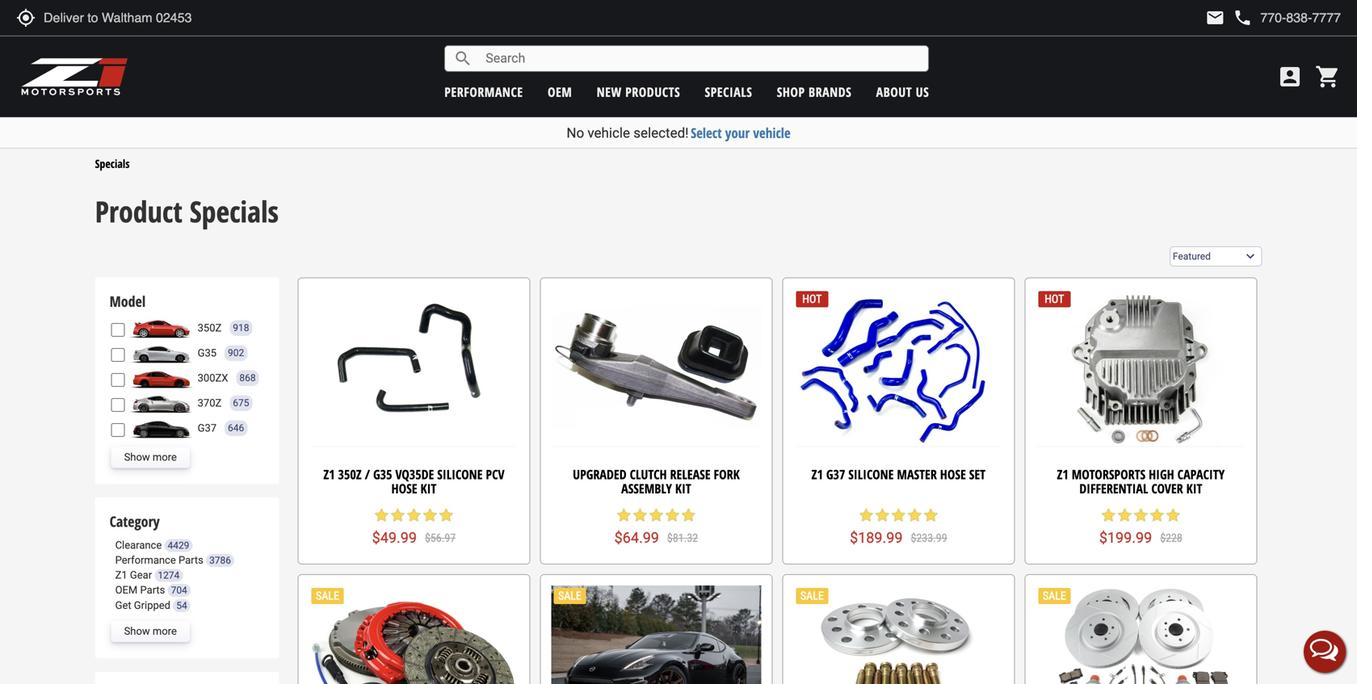 Task type: locate. For each thing, give the bounding box(es) containing it.
300zx
[[198, 372, 228, 384]]

more for category
[[153, 626, 177, 638]]

0 vertical spatial more
[[153, 451, 177, 463]]

1 show more button from the top
[[111, 447, 190, 468]]

z1 for z1 g37 silicone master hose set
[[812, 466, 823, 483]]

no vehicle selected! select your vehicle
[[567, 124, 791, 142]]

kit inside z1 motorsports high capacity differential cover kit
[[1187, 480, 1203, 497]]

1 horizontal spatial silicone
[[849, 466, 894, 483]]

nissan 350z z33 2003 2004 2005 2006 2007 2008 2009 vq35de 3.5l revup rev up vq35hr nismo z1 motorsports image
[[129, 318, 194, 339]]

1 vertical spatial oem
[[115, 584, 138, 597]]

1 vertical spatial show more
[[124, 626, 177, 638]]

show more button for model
[[111, 447, 190, 468]]

more
[[153, 451, 177, 463], [153, 626, 177, 638]]

show more button
[[111, 447, 190, 468], [111, 621, 190, 642]]

10 star from the left
[[681, 507, 697, 524]]

pcv
[[486, 466, 505, 483]]

show more
[[124, 451, 177, 463], [124, 626, 177, 638]]

1 horizontal spatial vehicle
[[753, 124, 791, 142]]

shop brands link
[[777, 83, 852, 101]]

phone
[[1233, 8, 1253, 27]]

capacity
[[1178, 466, 1225, 483]]

phone link
[[1233, 8, 1341, 27]]

new products link
[[597, 83, 681, 101]]

g35 up 300zx
[[198, 347, 217, 359]]

13 star from the left
[[891, 507, 907, 524]]

show for category
[[124, 626, 150, 638]]

2 show more from the top
[[124, 626, 177, 638]]

1 show more from the top
[[124, 451, 177, 463]]

category clearance 4429 performance parts 3786 z1 gear 1274 oem parts 704 get gripped 54
[[110, 512, 231, 612]]

z1 inside z1 motorsports high capacity differential cover kit
[[1057, 466, 1069, 483]]

z1
[[324, 466, 335, 483], [812, 466, 823, 483], [1057, 466, 1069, 483], [115, 569, 127, 582]]

$81.32
[[667, 532, 698, 545]]

show down get
[[124, 626, 150, 638]]

oem up get
[[115, 584, 138, 597]]

upgraded
[[573, 466, 627, 483]]

show
[[124, 451, 150, 463], [124, 626, 150, 638]]

1 vertical spatial g35
[[373, 466, 392, 483]]

1 horizontal spatial oem
[[548, 83, 572, 101]]

clutch
[[630, 466, 667, 483]]

1 vertical spatial parts
[[140, 584, 165, 597]]

show more down gripped
[[124, 626, 177, 638]]

1 more from the top
[[153, 451, 177, 463]]

1 star from the left
[[374, 507, 390, 524]]

1 vertical spatial show more button
[[111, 621, 190, 642]]

$228
[[1161, 532, 1183, 545]]

star
[[374, 507, 390, 524], [390, 507, 406, 524], [406, 507, 422, 524], [422, 507, 438, 524], [438, 507, 454, 524], [616, 507, 632, 524], [632, 507, 648, 524], [648, 507, 665, 524], [665, 507, 681, 524], [681, 507, 697, 524], [859, 507, 875, 524], [875, 507, 891, 524], [891, 507, 907, 524], [907, 507, 923, 524], [923, 507, 939, 524], [1101, 507, 1117, 524], [1117, 507, 1133, 524], [1133, 507, 1149, 524], [1149, 507, 1166, 524], [1166, 507, 1182, 524]]

vehicle
[[753, 124, 791, 142], [588, 125, 630, 141]]

2 show from the top
[[124, 626, 150, 638]]

z1 inside z1 350z / g35 vq35de silicone pcv hose kit
[[324, 466, 335, 483]]

about us
[[876, 83, 929, 101]]

silicone left pcv
[[437, 466, 483, 483]]

1 horizontal spatial specials
[[190, 191, 279, 231]]

show more button down infiniti g37 coupe sedan convertible v36 cv36 hv36 skyline 2008 2009 2010 2011 2012 2013 3.7l vq37vhr z1 motorsports image
[[111, 447, 190, 468]]

1 horizontal spatial parts
[[179, 554, 204, 567]]

0 vertical spatial show
[[124, 451, 150, 463]]

902
[[228, 348, 244, 359]]

mail phone
[[1206, 8, 1253, 27]]

9 star from the left
[[665, 507, 681, 524]]

704
[[171, 585, 187, 597]]

0 horizontal spatial kit
[[421, 480, 437, 497]]

show down infiniti g37 coupe sedan convertible v36 cv36 hv36 skyline 2008 2009 2010 2011 2012 2013 3.7l vq37vhr z1 motorsports image
[[124, 451, 150, 463]]

Search search field
[[473, 46, 929, 71]]

0 vertical spatial show more button
[[111, 447, 190, 468]]

oem inside category clearance 4429 performance parts 3786 z1 gear 1274 oem parts 704 get gripped 54
[[115, 584, 138, 597]]

$64.99
[[615, 530, 659, 547]]

nissan 300zx z32 1990 1991 1992 1993 1994 1995 1996 vg30dett vg30de twin turbo non turbo z1 motorsports image
[[129, 368, 194, 389]]

0 horizontal spatial oem
[[115, 584, 138, 597]]

selected!
[[634, 125, 689, 141]]

1 vertical spatial specials
[[190, 191, 279, 231]]

your
[[726, 124, 750, 142]]

silicone inside z1 350z / g35 vq35de silicone pcv hose kit
[[437, 466, 483, 483]]

0 vertical spatial oem
[[548, 83, 572, 101]]

mail
[[1206, 8, 1225, 27]]

cover
[[1152, 480, 1184, 497]]

None checkbox
[[111, 323, 125, 337]]

0 horizontal spatial vehicle
[[588, 125, 630, 141]]

specials
[[705, 83, 753, 101]]

11 star from the left
[[859, 507, 875, 524]]

more down gripped
[[153, 626, 177, 638]]

gripped
[[134, 599, 171, 612]]

oem up no
[[548, 83, 572, 101]]

oem
[[548, 83, 572, 101], [115, 584, 138, 597]]

$199.99
[[1100, 530, 1153, 547]]

kit inside upgraded clutch release fork assembly kit
[[675, 480, 691, 497]]

918
[[233, 323, 249, 334]]

show more down infiniti g37 coupe sedan convertible v36 cv36 hv36 skyline 2008 2009 2010 2011 2012 2013 3.7l vq37vhr z1 motorsports image
[[124, 451, 177, 463]]

54
[[176, 600, 187, 612]]

vq35de
[[396, 466, 434, 483]]

0 horizontal spatial silicone
[[437, 466, 483, 483]]

1 show from the top
[[124, 451, 150, 463]]

specials
[[95, 156, 130, 171], [190, 191, 279, 231]]

show more button down gripped
[[111, 621, 190, 642]]

2 show more button from the top
[[111, 621, 190, 642]]

hose up the star star star star star $49.99 $56.97
[[392, 480, 417, 497]]

specials link
[[705, 83, 753, 101]]

350z
[[198, 322, 222, 334], [338, 466, 362, 483]]

1 silicone from the left
[[437, 466, 483, 483]]

16 star from the left
[[1101, 507, 1117, 524]]

1 horizontal spatial kit
[[675, 480, 691, 497]]

star star star star star $189.99 $233.99
[[850, 507, 948, 547]]

hose left the set
[[940, 466, 966, 483]]

14 star from the left
[[907, 507, 923, 524]]

z1 350z / g35 vq35de silicone pcv hose kit
[[324, 466, 505, 497]]

parts up gripped
[[140, 584, 165, 597]]

kit up the star star star star star $49.99 $56.97
[[421, 480, 437, 497]]

2 horizontal spatial kit
[[1187, 480, 1203, 497]]

parts down '4429'
[[179, 554, 204, 567]]

kit
[[421, 480, 437, 497], [675, 480, 691, 497], [1187, 480, 1203, 497]]

0 vertical spatial specials
[[95, 156, 130, 171]]

motorsports
[[1072, 466, 1146, 483]]

z1 for z1 motorsports high capacity differential cover kit
[[1057, 466, 1069, 483]]

0 horizontal spatial g37
[[198, 422, 217, 434]]

hose
[[940, 466, 966, 483], [392, 480, 417, 497]]

1274
[[158, 570, 180, 582]]

silicone left the master
[[849, 466, 894, 483]]

/
[[365, 466, 370, 483]]

0 horizontal spatial hose
[[392, 480, 417, 497]]

1 vertical spatial g37
[[827, 466, 846, 483]]

1 vertical spatial show
[[124, 626, 150, 638]]

0 vertical spatial g37
[[198, 422, 217, 434]]

1 horizontal spatial g35
[[373, 466, 392, 483]]

nissan 370z z34 2009 2010 2011 2012 2013 2014 2015 2016 2017 2018 2019 3.7l vq37vhr vhr nismo z1 motorsports image
[[129, 393, 194, 414]]

show more for model
[[124, 451, 177, 463]]

g35 right / at the bottom of page
[[373, 466, 392, 483]]

3 star from the left
[[406, 507, 422, 524]]

350z left 918
[[198, 322, 222, 334]]

kit right assembly
[[675, 480, 691, 497]]

products
[[626, 83, 681, 101]]

0 horizontal spatial g35
[[198, 347, 217, 359]]

1 kit from the left
[[421, 480, 437, 497]]

3786
[[209, 555, 231, 567]]

2 kit from the left
[[675, 480, 691, 497]]

868
[[240, 373, 256, 384]]

0 horizontal spatial 350z
[[198, 322, 222, 334]]

1 vertical spatial more
[[153, 626, 177, 638]]

vehicle right your
[[753, 124, 791, 142]]

17 star from the left
[[1117, 507, 1133, 524]]

more down infiniti g37 coupe sedan convertible v36 cv36 hv36 skyline 2008 2009 2010 2011 2012 2013 3.7l vq37vhr z1 motorsports image
[[153, 451, 177, 463]]

19 star from the left
[[1149, 507, 1166, 524]]

z1 motorsports high capacity differential cover kit
[[1057, 466, 1225, 497]]

0 vertical spatial parts
[[179, 554, 204, 567]]

performance
[[115, 554, 176, 567]]

0 vertical spatial show more
[[124, 451, 177, 463]]

None checkbox
[[111, 348, 125, 362], [111, 373, 125, 387], [111, 398, 125, 412], [111, 423, 125, 437], [111, 348, 125, 362], [111, 373, 125, 387], [111, 398, 125, 412], [111, 423, 125, 437]]

silicone
[[437, 466, 483, 483], [849, 466, 894, 483]]

3 kit from the left
[[1187, 480, 1203, 497]]

g37
[[198, 422, 217, 434], [827, 466, 846, 483]]

4 star from the left
[[422, 507, 438, 524]]

0 vertical spatial 350z
[[198, 322, 222, 334]]

0 vertical spatial g35
[[198, 347, 217, 359]]

2 more from the top
[[153, 626, 177, 638]]

vehicle right no
[[588, 125, 630, 141]]

1 horizontal spatial 350z
[[338, 466, 362, 483]]

g35
[[198, 347, 217, 359], [373, 466, 392, 483]]

1 vertical spatial 350z
[[338, 466, 362, 483]]

350z left / at the bottom of page
[[338, 466, 362, 483]]

parts
[[179, 554, 204, 567], [140, 584, 165, 597]]

kit right 'cover'
[[1187, 480, 1203, 497]]



Task type: describe. For each thing, give the bounding box(es) containing it.
us
[[916, 83, 929, 101]]

g35 inside z1 350z / g35 vq35de silicone pcv hose kit
[[373, 466, 392, 483]]

gear
[[130, 569, 152, 582]]

shopping_cart
[[1316, 64, 1341, 90]]

0 horizontal spatial specials
[[95, 156, 130, 171]]

differential
[[1080, 480, 1149, 497]]

account_box link
[[1274, 64, 1308, 90]]

new
[[597, 83, 622, 101]]

upgraded clutch release fork assembly kit
[[573, 466, 740, 497]]

$56.97
[[425, 532, 456, 545]]

search
[[454, 49, 473, 68]]

shop brands
[[777, 83, 852, 101]]

shop
[[777, 83, 805, 101]]

15 star from the left
[[923, 507, 939, 524]]

z1 for z1 350z / g35 vq35de silicone pcv hose kit
[[324, 466, 335, 483]]

release
[[670, 466, 711, 483]]

category
[[110, 512, 160, 532]]

infiniti g35 coupe sedan v35 v36 skyline 2003 2004 2005 2006 2007 2008 3.5l vq35de revup rev up vq35hr z1 motorsports image
[[129, 343, 194, 364]]

show more for category
[[124, 626, 177, 638]]

shopping_cart link
[[1312, 64, 1341, 90]]

z1 g37 silicone master hose set
[[812, 466, 986, 483]]

oem link
[[548, 83, 572, 101]]

more for model
[[153, 451, 177, 463]]

fork
[[714, 466, 740, 483]]

0 horizontal spatial parts
[[140, 584, 165, 597]]

show for model
[[124, 451, 150, 463]]

646
[[228, 423, 244, 434]]

$189.99
[[850, 530, 903, 547]]

z1 motorsports logo image
[[20, 57, 129, 97]]

assembly
[[622, 480, 672, 497]]

star star star star star $199.99 $228
[[1100, 507, 1183, 547]]

5 star from the left
[[438, 507, 454, 524]]

about us link
[[876, 83, 929, 101]]

set
[[970, 466, 986, 483]]

performance
[[445, 83, 523, 101]]

1 horizontal spatial hose
[[940, 466, 966, 483]]

performance link
[[445, 83, 523, 101]]

no
[[567, 125, 584, 141]]

mail link
[[1206, 8, 1225, 27]]

select your vehicle link
[[691, 124, 791, 142]]

6 star from the left
[[616, 507, 632, 524]]

product specials
[[95, 191, 279, 231]]

7 star from the left
[[632, 507, 648, 524]]

my_location
[[16, 8, 36, 27]]

product
[[95, 191, 183, 231]]

new products
[[597, 83, 681, 101]]

2 silicone from the left
[[849, 466, 894, 483]]

infiniti g37 coupe sedan convertible v36 cv36 hv36 skyline 2008 2009 2010 2011 2012 2013 3.7l vq37vhr z1 motorsports image
[[129, 418, 194, 439]]

show more button for category
[[111, 621, 190, 642]]

high
[[1149, 466, 1175, 483]]

model
[[110, 292, 146, 312]]

18 star from the left
[[1133, 507, 1149, 524]]

star star star star star $64.99 $81.32
[[615, 507, 698, 547]]

about
[[876, 83, 912, 101]]

350z inside z1 350z / g35 vq35de silicone pcv hose kit
[[338, 466, 362, 483]]

master
[[897, 466, 937, 483]]

8 star from the left
[[648, 507, 665, 524]]

select
[[691, 124, 722, 142]]

370z
[[198, 397, 222, 409]]

2 star from the left
[[390, 507, 406, 524]]

12 star from the left
[[875, 507, 891, 524]]

$49.99
[[372, 530, 417, 547]]

clearance
[[115, 539, 162, 552]]

specials link
[[95, 156, 130, 171]]

4429
[[168, 540, 189, 552]]

675
[[233, 398, 249, 409]]

z1 inside category clearance 4429 performance parts 3786 z1 gear 1274 oem parts 704 get gripped 54
[[115, 569, 127, 582]]

hose inside z1 350z / g35 vq35de silicone pcv hose kit
[[392, 480, 417, 497]]

kit inside z1 350z / g35 vq35de silicone pcv hose kit
[[421, 480, 437, 497]]

vehicle inside no vehicle selected! select your vehicle
[[588, 125, 630, 141]]

get
[[115, 599, 131, 612]]

account_box
[[1278, 64, 1303, 90]]

$233.99
[[911, 532, 948, 545]]

brands
[[809, 83, 852, 101]]

1 horizontal spatial g37
[[827, 466, 846, 483]]

star star star star star $49.99 $56.97
[[372, 507, 456, 547]]

20 star from the left
[[1166, 507, 1182, 524]]



Task type: vqa. For each thing, say whether or not it's contained in the screenshot.


